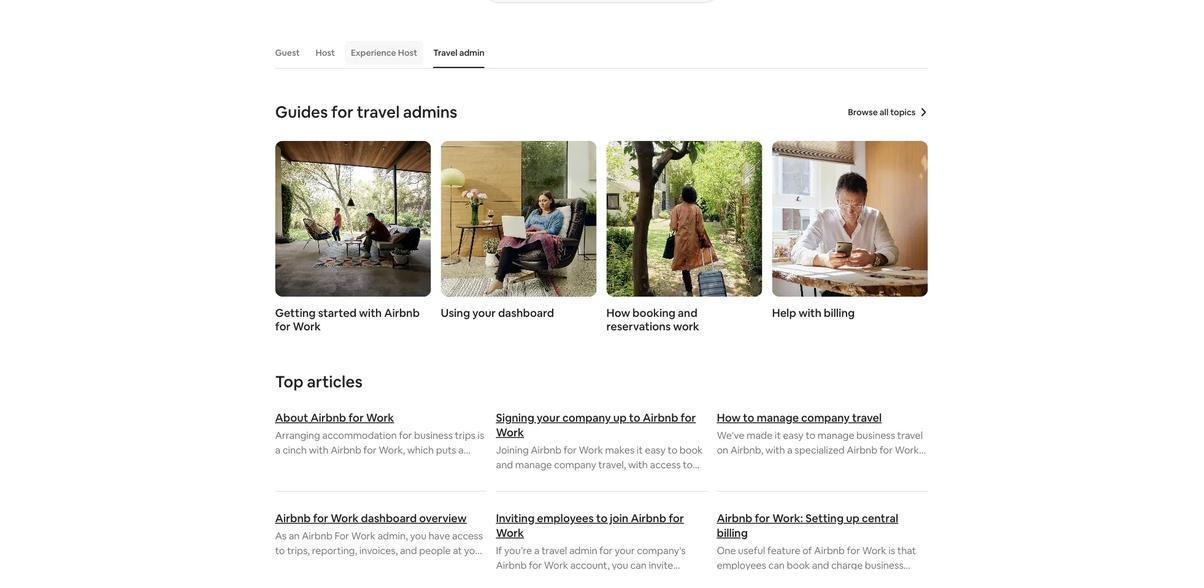 Task type: describe. For each thing, give the bounding box(es) containing it.
selection
[[325, 459, 366, 471]]

employees inside inviting employees to join airbnb for work if you're a travel admin for your company's airbnb for work account, you can invit
[[537, 512, 594, 526]]

employment.
[[314, 559, 374, 571]]

top articles
[[275, 372, 363, 392]]

a person arrives at their airbnb stay, bringing a suitcase. image
[[607, 141, 763, 297]]

a person sits at a table looking at their cell phone. image
[[772, 141, 928, 297]]

how to manage company travel link
[[717, 411, 928, 426]]

work inside about airbnb for work arranging accommodation for business trips is a cinch with airbnb for work, which puts a worldwide selection of homes and boutique hotels al…
[[366, 411, 394, 426]]

travel,
[[599, 459, 626, 471]]

about airbnb for work arranging accommodation for business trips is a cinch with airbnb for work, which puts a worldwide selection of homes and boutique hotels al…
[[275, 411, 484, 486]]

work,
[[379, 444, 405, 457]]

join
[[610, 512, 629, 526]]

airbnb inside how to manage company travel we've made it easy to manage business travel on airbnb, with a specialized airbnb for work dashboard that you can access from your personal …
[[847, 444, 878, 457]]

access inside how to manage company travel we've made it easy to manage business travel on airbnb, with a specialized airbnb for work dashboard that you can access from your personal …
[[826, 459, 856, 471]]

experience host
[[351, 47, 417, 58]]

inviting employees to join airbnb for work if you're a travel admin for your company's airbnb for work account, you can invit
[[496, 512, 692, 571]]

browse
[[848, 107, 878, 118]]

worldwide
[[275, 459, 323, 471]]

your inside how to manage company travel we've made it easy to manage business travel on airbnb, with a specialized airbnb for work dashboard that you can access from your personal …
[[883, 459, 903, 471]]

cinch
[[283, 444, 307, 457]]

top
[[275, 372, 304, 392]]

airbnb for work: setting up central billing one useful feature of airbnb for work is that employees can book and charge busines
[[717, 512, 924, 571]]

can inside the airbnb for work: setting up central billing one useful feature of airbnb for work is that employees can book and charge busines
[[769, 559, 785, 571]]

experience
[[351, 47, 396, 58]]

help with billing link
[[772, 141, 928, 321]]

and inside "airbnb for work dashboard overview as an airbnb for work admin, you have access to trips, reporting, invoices, and people at your place of employment. simply go to your profil…"
[[400, 545, 417, 557]]

with right help
[[799, 306, 822, 321]]

admin inside button
[[459, 47, 485, 58]]

or
[[650, 473, 660, 486]]

travel admin
[[433, 47, 485, 58]]

up inside signing your company up to airbnb for work joining airbnb for work makes it easy to book and manage company travel, with access to listings around the world for short or extended busi…
[[613, 411, 627, 426]]

access inside signing your company up to airbnb for work joining airbnb for work makes it easy to book and manage company travel, with access to listings around the world for short or extended busi…
[[650, 459, 681, 471]]

with inside getting started with airbnb for work
[[359, 306, 382, 321]]

which
[[407, 444, 434, 457]]

puts
[[436, 444, 456, 457]]

trips,
[[287, 545, 310, 557]]

articles
[[307, 372, 363, 392]]

manage inside signing your company up to airbnb for work joining airbnb for work makes it easy to book and manage company travel, with access to listings around the world for short or extended busi…
[[515, 459, 552, 471]]

a right puts at bottom left
[[458, 444, 464, 457]]

about
[[275, 411, 308, 426]]

company up makes
[[563, 411, 611, 426]]

for
[[335, 530, 349, 543]]

with inside how to manage company travel we've made it easy to manage business travel on airbnb, with a specialized airbnb for work dashboard that you can access from your personal …
[[766, 444, 785, 457]]

getting started with airbnb for work link
[[275, 141, 431, 334]]

we've
[[717, 429, 745, 442]]

your up profil…
[[464, 545, 484, 557]]

how booking and reservations work link
[[607, 141, 763, 334]]

1 horizontal spatial billing
[[824, 306, 855, 321]]

access inside "airbnb for work dashboard overview as an airbnb for work admin, you have access to trips, reporting, invoices, and people at your place of employment. simply go to your profil…"
[[452, 530, 483, 543]]

guest button
[[269, 41, 306, 64]]

browse all topics link
[[848, 107, 928, 118]]

go
[[408, 559, 420, 571]]

makes
[[605, 444, 635, 457]]

business inside how to manage company travel we've made it easy to manage business travel on airbnb, with a specialized airbnb for work dashboard that you can access from your personal …
[[857, 429, 895, 442]]

1 horizontal spatial dashboard
[[498, 306, 554, 321]]

with inside signing your company up to airbnb for work joining airbnb for work makes it easy to book and manage company travel, with access to listings around the world for short or extended busi…
[[628, 459, 648, 471]]

an
[[289, 530, 300, 543]]

around
[[530, 473, 562, 486]]

people
[[419, 545, 451, 557]]

one
[[717, 545, 736, 557]]

travel
[[433, 47, 458, 58]]

invoices,
[[359, 545, 398, 557]]

admin,
[[378, 530, 408, 543]]

guest
[[275, 47, 300, 58]]

work inside how to manage company travel we've made it easy to manage business travel on airbnb, with a specialized airbnb for work dashboard that you can access from your personal …
[[895, 444, 919, 457]]

host button
[[310, 41, 341, 64]]

up inside the airbnb for work: setting up central billing one useful feature of airbnb for work is that employees can book and charge busines
[[846, 512, 860, 526]]

…
[[758, 473, 765, 486]]

work
[[673, 320, 700, 334]]

your inside signing your company up to airbnb for work joining airbnb for work makes it easy to book and manage company travel, with access to listings around the world for short or extended busi…
[[537, 411, 560, 426]]

started
[[318, 306, 357, 321]]

homes
[[379, 459, 410, 471]]

1 vertical spatial manage
[[818, 429, 855, 442]]

signing your company up to airbnb for work link
[[496, 411, 707, 441]]

of inside "airbnb for work dashboard overview as an airbnb for work admin, you have access to trips, reporting, invoices, and people at your place of employment. simply go to your profil…"
[[302, 559, 311, 571]]

joining
[[496, 444, 529, 457]]

of inside about airbnb for work arranging accommodation for business trips is a cinch with airbnb for work, which puts a worldwide selection of homes and boutique hotels al…
[[368, 459, 377, 471]]

reporting,
[[312, 545, 357, 557]]

hotels
[[275, 473, 303, 486]]

work inside getting started with airbnb for work
[[293, 320, 321, 334]]

admin inside inviting employees to join airbnb for work if you're a travel admin for your company's airbnb for work account, you can invit
[[569, 545, 597, 557]]

profil…
[[456, 559, 486, 571]]

how booking and reservations work
[[607, 306, 700, 334]]

and inside signing your company up to airbnb for work joining airbnb for work makes it easy to book and manage company travel, with access to listings around the world for short or extended busi…
[[496, 459, 513, 471]]

getting started with airbnb for work
[[275, 306, 420, 334]]

useful
[[738, 545, 766, 557]]

of inside the airbnb for work: setting up central billing one useful feature of airbnb for work is that employees can book and charge busines
[[803, 545, 812, 557]]

as
[[275, 530, 287, 543]]

at
[[453, 545, 462, 557]]

that inside how to manage company travel we've made it easy to manage business travel on airbnb, with a specialized airbnb for work dashboard that you can access from your personal …
[[768, 459, 787, 471]]

place
[[275, 559, 300, 571]]

with inside about airbnb for work arranging accommodation for business trips is a cinch with airbnb for work, which puts a worldwide selection of homes and boutique hotels al…
[[309, 444, 329, 457]]

overview
[[419, 512, 467, 526]]

browse all topics
[[848, 107, 916, 118]]

signing your company up to airbnb for work joining airbnb for work makes it easy to book and manage company travel, with access to listings around the world for short or extended busi…
[[496, 411, 706, 501]]

is inside the airbnb for work: setting up central billing one useful feature of airbnb for work is that employees can book and charge busines
[[889, 545, 895, 557]]

accommodation
[[322, 429, 397, 442]]

getting
[[275, 306, 316, 321]]

easy inside how to manage company travel we've made it easy to manage business travel on airbnb, with a specialized airbnb for work dashboard that you can access from your personal …
[[783, 429, 804, 442]]

tab list containing guest
[[269, 37, 928, 68]]

made
[[747, 429, 773, 442]]

work inside the airbnb for work: setting up central billing one useful feature of airbnb for work is that employees can book and charge busines
[[862, 545, 887, 557]]

for inside getting started with airbnb for work
[[275, 320, 291, 334]]

have
[[429, 530, 450, 543]]

using your dashboard
[[441, 306, 554, 321]]

can inside inviting employees to join airbnb for work if you're a travel admin for your company's airbnb for work account, you can invit
[[631, 559, 647, 571]]

and inside the airbnb for work: setting up central billing one useful feature of airbnb for work is that employees can book and charge busines
[[812, 559, 829, 571]]

inviting
[[496, 512, 535, 526]]

and inside how booking and reservations work
[[678, 306, 698, 321]]



Task type: locate. For each thing, give the bounding box(es) containing it.
signing
[[496, 411, 535, 426]]

busi…
[[496, 488, 521, 501]]

it right makes
[[637, 444, 643, 457]]

0 horizontal spatial manage
[[515, 459, 552, 471]]

1 vertical spatial dashboard
[[717, 459, 766, 471]]

easy inside signing your company up to airbnb for work joining airbnb for work makes it easy to book and manage company travel, with access to listings around the world for short or extended busi…
[[645, 444, 666, 457]]

2 vertical spatial dashboard
[[361, 512, 417, 526]]

travel inside inviting employees to join airbnb for work if you're a travel admin for your company's airbnb for work account, you can invit
[[542, 545, 567, 557]]

how inside how booking and reservations work
[[607, 306, 630, 321]]

you inside how to manage company travel we've made it easy to manage business travel on airbnb, with a specialized airbnb for work dashboard that you can access from your personal …
[[789, 459, 805, 471]]

charge
[[832, 559, 863, 571]]

company
[[563, 411, 611, 426], [802, 411, 850, 426], [554, 459, 596, 471]]

to inside inviting employees to join airbnb for work if you're a travel admin for your company's airbnb for work account, you can invit
[[596, 512, 608, 526]]

guides
[[275, 102, 328, 122]]

0 vertical spatial admin
[[459, 47, 485, 58]]

1 vertical spatial you
[[410, 530, 427, 543]]

0 horizontal spatial access
[[452, 530, 483, 543]]

company's
[[637, 545, 686, 557]]

0 horizontal spatial you
[[410, 530, 427, 543]]

billing
[[824, 306, 855, 321], [717, 527, 748, 541]]

admin
[[459, 47, 485, 58], [569, 545, 597, 557]]

your
[[473, 306, 496, 321], [537, 411, 560, 426], [883, 459, 903, 471], [464, 545, 484, 557], [615, 545, 635, 557], [434, 559, 454, 571]]

that inside the airbnb for work: setting up central billing one useful feature of airbnb for work is that employees can book and charge busines
[[898, 545, 916, 557]]

0 vertical spatial that
[[768, 459, 787, 471]]

help with billing
[[772, 306, 855, 321]]

1 horizontal spatial it
[[775, 429, 781, 442]]

0 horizontal spatial billing
[[717, 527, 748, 541]]

host right guest button
[[316, 47, 335, 58]]

access up at
[[452, 530, 483, 543]]

travel admin button
[[427, 41, 491, 64]]

1 vertical spatial easy
[[645, 444, 666, 457]]

and down which
[[412, 459, 429, 471]]

short
[[624, 473, 648, 486]]

1 horizontal spatial up
[[846, 512, 860, 526]]

inviting employees to join airbnb for work link
[[496, 512, 707, 541]]

1 horizontal spatial book
[[787, 559, 810, 571]]

2 horizontal spatial dashboard
[[717, 459, 766, 471]]

host right experience at the left of page
[[398, 47, 417, 58]]

1 vertical spatial book
[[787, 559, 810, 571]]

and
[[678, 306, 698, 321], [412, 459, 429, 471], [496, 459, 513, 471], [400, 545, 417, 557], [812, 559, 829, 571]]

with
[[359, 306, 382, 321], [799, 306, 822, 321], [309, 444, 329, 457], [766, 444, 785, 457], [628, 459, 648, 471]]

from
[[859, 459, 881, 471]]

a left cinch
[[275, 444, 281, 457]]

with right started
[[359, 306, 382, 321]]

0 horizontal spatial employees
[[537, 512, 594, 526]]

0 horizontal spatial is
[[478, 429, 484, 442]]

1 horizontal spatial that
[[898, 545, 916, 557]]

world
[[581, 473, 607, 486]]

2 host from the left
[[398, 47, 417, 58]]

up up makes
[[613, 411, 627, 426]]

tab list
[[269, 37, 928, 68]]

your right signing
[[537, 411, 560, 426]]

employees down useful
[[717, 559, 766, 571]]

2 vertical spatial manage
[[515, 459, 552, 471]]

1 horizontal spatial can
[[769, 559, 785, 571]]

0 horizontal spatial it
[[637, 444, 643, 457]]

billing up one
[[717, 527, 748, 541]]

1 horizontal spatial employees
[[717, 559, 766, 571]]

experience host button
[[345, 41, 424, 64]]

you inside inviting employees to join airbnb for work if you're a travel admin for your company's airbnb for work account, you can invit
[[612, 559, 628, 571]]

manage down how to manage company travel link
[[818, 429, 855, 442]]

2 horizontal spatial can
[[807, 459, 824, 471]]

how inside how to manage company travel we've made it easy to manage business travel on airbnb, with a specialized airbnb for work dashboard that you can access from your personal …
[[717, 411, 741, 426]]

1 horizontal spatial manage
[[757, 411, 799, 426]]

how to manage company travel we've made it easy to manage business travel on airbnb, with a specialized airbnb for work dashboard that you can access from your personal …
[[717, 411, 923, 486]]

topics
[[891, 107, 916, 118]]

1 vertical spatial it
[[637, 444, 643, 457]]

0 horizontal spatial admin
[[459, 47, 485, 58]]

2 business from the left
[[857, 429, 895, 442]]

reservations
[[607, 320, 671, 334]]

that
[[768, 459, 787, 471], [898, 545, 916, 557]]

how for how to manage company travel we've made it easy to manage business travel on airbnb, with a specialized airbnb for work dashboard that you can access from your personal …
[[717, 411, 741, 426]]

0 vertical spatial billing
[[824, 306, 855, 321]]

can down specialized
[[807, 459, 824, 471]]

a inside inviting employees to join airbnb for work if you're a travel admin for your company's airbnb for work account, you can invit
[[534, 545, 540, 557]]

Search how-tos and more search field
[[480, 0, 689, 2]]

book inside signing your company up to airbnb for work joining airbnb for work makes it easy to book and manage company travel, with access to listings around the world for short or extended busi…
[[680, 444, 703, 457]]

simply
[[376, 559, 406, 571]]

1 business from the left
[[414, 429, 453, 442]]

billing inside the airbnb for work: setting up central billing one useful feature of airbnb for work is that employees can book and charge busines
[[717, 527, 748, 541]]

book up extended
[[680, 444, 703, 457]]

two people on an enclosed patio, one on their laptop, the other on their cell phone. image
[[275, 141, 431, 297]]

with right cinch
[[309, 444, 329, 457]]

1 vertical spatial admin
[[569, 545, 597, 557]]

0 vertical spatial you
[[789, 459, 805, 471]]

specialized
[[795, 444, 845, 457]]

it
[[775, 429, 781, 442], [637, 444, 643, 457]]

0 vertical spatial employees
[[537, 512, 594, 526]]

0 vertical spatial how
[[607, 306, 630, 321]]

account,
[[571, 559, 610, 571]]

0 horizontal spatial easy
[[645, 444, 666, 457]]

boutique
[[431, 459, 472, 471]]

host
[[316, 47, 335, 58], [398, 47, 417, 58]]

with down made at the right bottom of the page
[[766, 444, 785, 457]]

employees
[[537, 512, 594, 526], [717, 559, 766, 571]]

book inside the airbnb for work: setting up central billing one useful feature of airbnb for work is that employees can book and charge busines
[[787, 559, 810, 571]]

airbnb for work dashboard overview as an airbnb for work admin, you have access to trips, reporting, invoices, and people at your place of employment. simply go to your profil…
[[275, 512, 486, 571]]

business inside about airbnb for work arranging accommodation for business trips is a cinch with airbnb for work, which puts a worldwide selection of homes and boutique hotels al…
[[414, 429, 453, 442]]

1 horizontal spatial of
[[368, 459, 377, 471]]

how up we've
[[717, 411, 741, 426]]

access up or
[[650, 459, 681, 471]]

1 host from the left
[[316, 47, 335, 58]]

1 vertical spatial employees
[[717, 559, 766, 571]]

it inside how to manage company travel we've made it easy to manage business travel on airbnb, with a specialized airbnb for work dashboard that you can access from your personal …
[[775, 429, 781, 442]]

using
[[441, 306, 470, 321]]

2 horizontal spatial you
[[789, 459, 805, 471]]

that down made at the right bottom of the page
[[768, 459, 787, 471]]

of right the feature
[[803, 545, 812, 557]]

host inside button
[[398, 47, 417, 58]]

0 horizontal spatial can
[[631, 559, 647, 571]]

1 horizontal spatial admin
[[569, 545, 597, 557]]

dashboard inside "airbnb for work dashboard overview as an airbnb for work admin, you have access to trips, reporting, invoices, and people at your place of employment. simply go to your profil…"
[[361, 512, 417, 526]]

central
[[862, 512, 899, 526]]

your right using in the bottom left of the page
[[473, 306, 496, 321]]

can down company's at the bottom of the page
[[631, 559, 647, 571]]

al…
[[305, 473, 319, 486]]

0 horizontal spatial of
[[302, 559, 311, 571]]

your down "people"
[[434, 559, 454, 571]]

0 vertical spatial book
[[680, 444, 703, 457]]

guides for travel admins
[[275, 102, 458, 122]]

you left have
[[410, 530, 427, 543]]

0 vertical spatial dashboard
[[498, 306, 554, 321]]

1 horizontal spatial is
[[889, 545, 895, 557]]

your inside inviting employees to join airbnb for work if you're a travel admin for your company's airbnb for work account, you can invit
[[615, 545, 635, 557]]

help
[[772, 306, 796, 321]]

billing right help
[[824, 306, 855, 321]]

listings
[[496, 473, 527, 486]]

book down the feature
[[787, 559, 810, 571]]

how
[[607, 306, 630, 321], [717, 411, 741, 426]]

2 horizontal spatial of
[[803, 545, 812, 557]]

you down specialized
[[789, 459, 805, 471]]

the
[[564, 473, 579, 486]]

0 horizontal spatial host
[[316, 47, 335, 58]]

is inside about airbnb for work arranging accommodation for business trips is a cinch with airbnb for work, which puts a worldwide selection of homes and boutique hotels al…
[[478, 429, 484, 442]]

book
[[680, 444, 703, 457], [787, 559, 810, 571]]

dashboard
[[498, 306, 554, 321], [717, 459, 766, 471], [361, 512, 417, 526]]

0 horizontal spatial how
[[607, 306, 630, 321]]

booking
[[633, 306, 676, 321]]

and left charge
[[812, 559, 829, 571]]

2 vertical spatial you
[[612, 559, 628, 571]]

airbnb for work: setting up central billing link
[[717, 512, 928, 541]]

1 vertical spatial of
[[803, 545, 812, 557]]

0 horizontal spatial that
[[768, 459, 787, 471]]

2 horizontal spatial manage
[[818, 429, 855, 442]]

and up go
[[400, 545, 417, 557]]

0 horizontal spatial up
[[613, 411, 627, 426]]

a inside how to manage company travel we've made it easy to manage business travel on airbnb, with a specialized airbnb for work dashboard that you can access from your personal …
[[787, 444, 793, 457]]

is down central
[[889, 545, 895, 557]]

airbnb
[[384, 306, 420, 321], [311, 411, 346, 426], [643, 411, 678, 426], [331, 444, 361, 457], [531, 444, 562, 457], [847, 444, 878, 457], [275, 512, 311, 526], [631, 512, 667, 526], [717, 512, 753, 526], [302, 530, 333, 543], [814, 545, 845, 557], [496, 559, 527, 571]]

how for how booking and reservations work
[[607, 306, 630, 321]]

on
[[717, 444, 729, 457]]

admins
[[403, 102, 458, 122]]

company up specialized
[[802, 411, 850, 426]]

up left central
[[846, 512, 860, 526]]

it inside signing your company up to airbnb for work joining airbnb for work makes it easy to book and manage company travel, with access to listings around the world for short or extended busi…
[[637, 444, 643, 457]]

about airbnb for work link
[[275, 411, 486, 426]]

airbnb inside getting started with airbnb for work
[[384, 306, 420, 321]]

employees down 'the'
[[537, 512, 594, 526]]

access down specialized
[[826, 459, 856, 471]]

your right "from"
[[883, 459, 903, 471]]

1 vertical spatial billing
[[717, 527, 748, 541]]

if
[[496, 545, 502, 557]]

with up short
[[628, 459, 648, 471]]

manage up made at the right bottom of the page
[[757, 411, 799, 426]]

for
[[331, 102, 353, 122], [275, 320, 291, 334], [349, 411, 364, 426], [681, 411, 696, 426], [399, 429, 412, 442], [364, 444, 377, 457], [564, 444, 577, 457], [880, 444, 893, 457], [609, 473, 622, 486], [313, 512, 328, 526], [669, 512, 684, 526], [755, 512, 770, 526], [600, 545, 613, 557], [847, 545, 860, 557], [529, 559, 542, 571]]

access
[[650, 459, 681, 471], [826, 459, 856, 471], [452, 530, 483, 543]]

for inside how to manage company travel we've made it easy to manage business travel on airbnb, with a specialized airbnb for work dashboard that you can access from your personal …
[[880, 444, 893, 457]]

dashboard inside how to manage company travel we've made it easy to manage business travel on airbnb, with a specialized airbnb for work dashboard that you can access from your personal …
[[717, 459, 766, 471]]

you right account, at the bottom of page
[[612, 559, 628, 571]]

1 horizontal spatial how
[[717, 411, 741, 426]]

your down join
[[615, 545, 635, 557]]

you inside "airbnb for work dashboard overview as an airbnb for work admin, you have access to trips, reporting, invoices, and people at your place of employment. simply go to your profil…"
[[410, 530, 427, 543]]

up
[[613, 411, 627, 426], [846, 512, 860, 526]]

all
[[880, 107, 889, 118]]

company up 'the'
[[554, 459, 596, 471]]

a person sitting in a comfortable chair, working on their laptop. image
[[441, 141, 597, 297]]

using your dashboard link
[[441, 141, 597, 321]]

you're
[[504, 545, 532, 557]]

business up puts at bottom left
[[414, 429, 453, 442]]

extended
[[662, 473, 706, 486]]

company inside how to manage company travel we've made it easy to manage business travel on airbnb, with a specialized airbnb for work dashboard that you can access from your personal …
[[802, 411, 850, 426]]

for inside "airbnb for work dashboard overview as an airbnb for work admin, you have access to trips, reporting, invoices, and people at your place of employment. simply go to your profil…"
[[313, 512, 328, 526]]

host inside 'button'
[[316, 47, 335, 58]]

it right made at the right bottom of the page
[[775, 429, 781, 442]]

trips
[[455, 429, 476, 442]]

setting
[[806, 512, 844, 526]]

0 vertical spatial it
[[775, 429, 781, 442]]

feature
[[768, 545, 801, 557]]

0 horizontal spatial business
[[414, 429, 453, 442]]

is right the trips
[[478, 429, 484, 442]]

admin up account, at the bottom of page
[[569, 545, 597, 557]]

0 horizontal spatial book
[[680, 444, 703, 457]]

a right you're
[[534, 545, 540, 557]]

2 vertical spatial of
[[302, 559, 311, 571]]

1 vertical spatial how
[[717, 411, 741, 426]]

can down the feature
[[769, 559, 785, 571]]

of left homes
[[368, 459, 377, 471]]

to
[[629, 411, 641, 426], [743, 411, 755, 426], [806, 429, 816, 442], [668, 444, 678, 457], [683, 459, 693, 471], [596, 512, 608, 526], [275, 545, 285, 557], [422, 559, 432, 571]]

1 horizontal spatial easy
[[783, 429, 804, 442]]

1 vertical spatial that
[[898, 545, 916, 557]]

admin right travel
[[459, 47, 485, 58]]

easy up specialized
[[783, 429, 804, 442]]

that down central
[[898, 545, 916, 557]]

1 horizontal spatial you
[[612, 559, 628, 571]]

easy up or
[[645, 444, 666, 457]]

a left specialized
[[787, 444, 793, 457]]

and right booking
[[678, 306, 698, 321]]

airbnb,
[[731, 444, 764, 457]]

1 horizontal spatial access
[[650, 459, 681, 471]]

1 vertical spatial up
[[846, 512, 860, 526]]

you
[[789, 459, 805, 471], [410, 530, 427, 543], [612, 559, 628, 571]]

None search field
[[479, 0, 724, 3]]

1 horizontal spatial business
[[857, 429, 895, 442]]

and up listings
[[496, 459, 513, 471]]

employees inside the airbnb for work: setting up central billing one useful feature of airbnb for work is that employees can book and charge busines
[[717, 559, 766, 571]]

how left booking
[[607, 306, 630, 321]]

2 horizontal spatial access
[[826, 459, 856, 471]]

business up "from"
[[857, 429, 895, 442]]

manage up around
[[515, 459, 552, 471]]

work:
[[773, 512, 803, 526]]

0 vertical spatial is
[[478, 429, 484, 442]]

0 horizontal spatial dashboard
[[361, 512, 417, 526]]

of down 'trips,'
[[302, 559, 311, 571]]

personal
[[717, 473, 756, 486]]

1 vertical spatial is
[[889, 545, 895, 557]]

and inside about airbnb for work arranging accommodation for business trips is a cinch with airbnb for work, which puts a worldwide selection of homes and boutique hotels al…
[[412, 459, 429, 471]]

1 horizontal spatial host
[[398, 47, 417, 58]]

airbnb for work dashboard overview link
[[275, 512, 486, 527]]

can inside how to manage company travel we've made it easy to manage business travel on airbnb, with a specialized airbnb for work dashboard that you can access from your personal …
[[807, 459, 824, 471]]

0 vertical spatial easy
[[783, 429, 804, 442]]

0 vertical spatial up
[[613, 411, 627, 426]]

0 vertical spatial manage
[[757, 411, 799, 426]]

0 vertical spatial of
[[368, 459, 377, 471]]



Task type: vqa. For each thing, say whether or not it's contained in the screenshot.
About on the left bottom
yes



